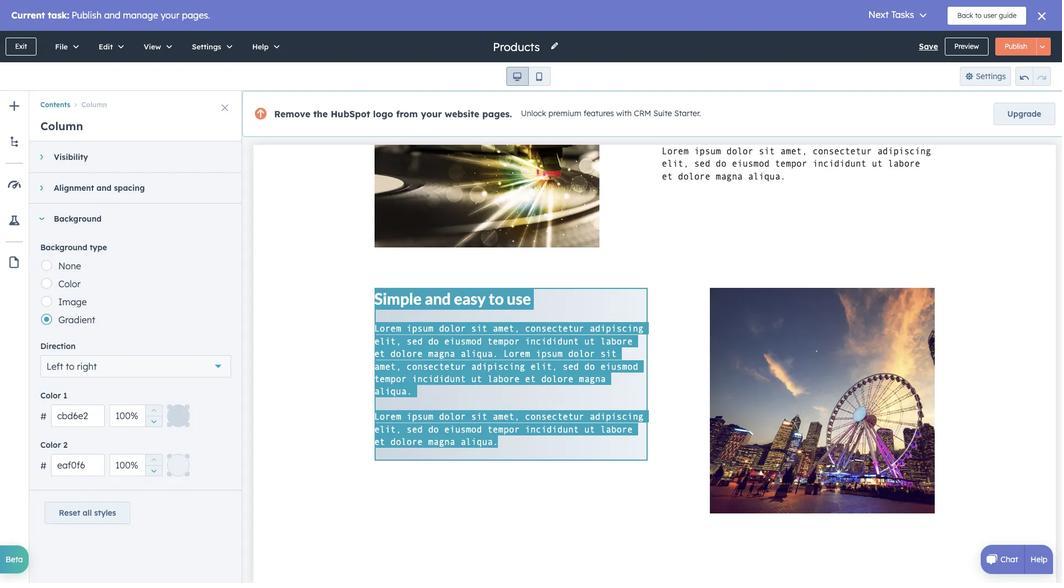 Task type: describe. For each thing, give the bounding box(es) containing it.
visibility button
[[29, 142, 231, 172]]

left
[[47, 361, 63, 372]]

direction
[[40, 341, 76, 351]]

exit
[[15, 42, 27, 51]]

beta
[[6, 554, 23, 564]]

caret image for visibility
[[40, 154, 43, 160]]

your
[[421, 108, 442, 120]]

spacing
[[114, 183, 145, 193]]

alignment and spacing
[[54, 183, 145, 193]]

beta button
[[0, 545, 29, 573]]

type
[[90, 242, 107, 253]]

preview button
[[945, 38, 989, 56]]

contents
[[40, 101, 70, 109]]

1 horizontal spatial settings button
[[960, 67, 1012, 86]]

alignment
[[54, 183, 94, 193]]

0 vertical spatial settings
[[192, 42, 221, 51]]

exit link
[[6, 38, 37, 56]]

background for background type
[[40, 242, 87, 253]]

none
[[58, 260, 81, 272]]

from
[[396, 108, 418, 120]]

color for color
[[58, 278, 81, 290]]

and
[[97, 183, 112, 193]]

color for color 1
[[40, 391, 61, 401]]

reset all styles
[[59, 508, 116, 518]]

help inside button
[[252, 42, 269, 51]]

background for background
[[54, 214, 102, 224]]

publish group
[[996, 38, 1052, 56]]

color 2
[[40, 440, 68, 450]]

left to right
[[47, 361, 97, 372]]

save
[[920, 42, 939, 52]]

features
[[584, 108, 614, 119]]

1
[[63, 391, 67, 401]]

suite
[[654, 108, 672, 119]]

reset
[[59, 508, 80, 518]]

file
[[55, 42, 68, 51]]

remove the hubspot logo from your website pages.
[[274, 108, 512, 120]]

file button
[[43, 31, 87, 62]]

visibility
[[54, 152, 88, 162]]

hubspot
[[331, 108, 370, 120]]

2
[[63, 440, 68, 450]]

1 vertical spatial column
[[40, 119, 83, 133]]

alignment and spacing button
[[29, 173, 231, 203]]

opacity input text field for 1
[[109, 405, 163, 427]]

image
[[58, 296, 87, 307]]

chat
[[1001, 554, 1019, 564]]

# for color 1
[[40, 411, 47, 422]]

website
[[445, 108, 480, 120]]

background button
[[29, 204, 231, 234]]

reset all styles button
[[45, 502, 130, 524]]



Task type: locate. For each thing, give the bounding box(es) containing it.
publish button
[[996, 38, 1038, 56]]

0 horizontal spatial settings button
[[180, 31, 241, 62]]

background inside dropdown button
[[54, 214, 102, 224]]

2 caret image from the top
[[40, 185, 43, 191]]

color 1
[[40, 391, 67, 401]]

upgrade link
[[994, 103, 1056, 125]]

the
[[313, 108, 328, 120]]

color left 2
[[40, 440, 61, 450]]

crm
[[634, 108, 652, 119]]

0 vertical spatial settings button
[[180, 31, 241, 62]]

0 vertical spatial column
[[82, 101, 107, 109]]

None text field
[[51, 405, 105, 427], [51, 454, 105, 476], [51, 405, 105, 427], [51, 454, 105, 476]]

1 horizontal spatial settings
[[976, 71, 1007, 81]]

0 vertical spatial background
[[54, 214, 102, 224]]

settings button
[[180, 31, 241, 62], [960, 67, 1012, 86]]

1 vertical spatial settings button
[[960, 67, 1012, 86]]

publish
[[1005, 42, 1028, 51]]

background up none
[[40, 242, 87, 253]]

styles
[[94, 508, 116, 518]]

caret image up caret icon
[[40, 185, 43, 191]]

0 vertical spatial caret image
[[40, 154, 43, 160]]

2 opacity input text field from the top
[[109, 454, 163, 476]]

caret image for alignment and spacing
[[40, 185, 43, 191]]

background type
[[40, 242, 107, 253]]

caret image
[[40, 154, 43, 160], [40, 185, 43, 191]]

to
[[66, 361, 75, 372]]

0 vertical spatial help
[[252, 42, 269, 51]]

column right contents button
[[82, 101, 107, 109]]

1 opacity input text field from the top
[[109, 405, 163, 427]]

unlock premium features with crm suite starter.
[[521, 108, 701, 119]]

2 vertical spatial color
[[40, 440, 61, 450]]

0 vertical spatial opacity input text field
[[109, 405, 163, 427]]

navigation
[[29, 91, 242, 111]]

settings right view button
[[192, 42, 221, 51]]

background
[[54, 214, 102, 224], [40, 242, 87, 253]]

caret image inside visibility dropdown button
[[40, 154, 43, 160]]

color for color 2
[[40, 440, 61, 450]]

all
[[83, 508, 92, 518]]

1 vertical spatial background
[[40, 242, 87, 253]]

1 vertical spatial color
[[40, 391, 61, 401]]

caret image left the visibility
[[40, 154, 43, 160]]

upgrade
[[1008, 109, 1042, 119]]

opacity input text field
[[109, 405, 163, 427], [109, 454, 163, 476]]

right
[[77, 361, 97, 372]]

navigation containing contents
[[29, 91, 242, 111]]

0 vertical spatial #
[[40, 411, 47, 422]]

pages.
[[483, 108, 512, 120]]

caret image
[[38, 217, 45, 220]]

edit
[[99, 42, 113, 51]]

save button
[[920, 40, 939, 53]]

premium
[[549, 108, 582, 119]]

2 # from the top
[[40, 460, 47, 471]]

background up "background type"
[[54, 214, 102, 224]]

1 vertical spatial help
[[1031, 554, 1048, 564]]

#
[[40, 411, 47, 422], [40, 460, 47, 471]]

settings down preview button
[[976, 71, 1007, 81]]

contents button
[[40, 101, 70, 109]]

settings
[[192, 42, 221, 51], [976, 71, 1007, 81]]

column down contents
[[40, 119, 83, 133]]

gradient
[[58, 314, 95, 325]]

0 vertical spatial color
[[58, 278, 81, 290]]

unlock
[[521, 108, 547, 119]]

# for color 2
[[40, 460, 47, 471]]

# down 'color 2'
[[40, 460, 47, 471]]

1 caret image from the top
[[40, 154, 43, 160]]

view
[[144, 42, 161, 51]]

1 # from the top
[[40, 411, 47, 422]]

with
[[617, 108, 632, 119]]

remove
[[274, 108, 311, 120]]

starter.
[[675, 108, 701, 119]]

None field
[[492, 39, 544, 54]]

logo
[[373, 108, 394, 120]]

caret image inside alignment and spacing dropdown button
[[40, 185, 43, 191]]

0 horizontal spatial help
[[252, 42, 269, 51]]

# down color 1 on the left bottom of the page
[[40, 411, 47, 422]]

1 vertical spatial #
[[40, 460, 47, 471]]

1 horizontal spatial help
[[1031, 554, 1048, 564]]

close image
[[222, 104, 228, 111]]

help
[[252, 42, 269, 51], [1031, 554, 1048, 564]]

column
[[82, 101, 107, 109], [40, 119, 83, 133]]

0 horizontal spatial settings
[[192, 42, 221, 51]]

view button
[[132, 31, 180, 62]]

1 vertical spatial opacity input text field
[[109, 454, 163, 476]]

color down none
[[58, 278, 81, 290]]

color
[[58, 278, 81, 290], [40, 391, 61, 401], [40, 440, 61, 450]]

color left 1
[[40, 391, 61, 401]]

group
[[506, 67, 551, 86], [1016, 67, 1052, 86], [145, 405, 162, 427], [145, 454, 162, 476]]

column button
[[70, 101, 107, 109]]

preview
[[955, 42, 980, 51]]

help button
[[241, 31, 288, 62]]

opacity input text field for 2
[[109, 454, 163, 476]]

1 vertical spatial settings
[[976, 71, 1007, 81]]

edit button
[[87, 31, 132, 62]]

1 vertical spatial caret image
[[40, 185, 43, 191]]

left to right button
[[40, 355, 231, 378]]



Task type: vqa. For each thing, say whether or not it's contained in the screenshot.
leftmost purpose,
no



